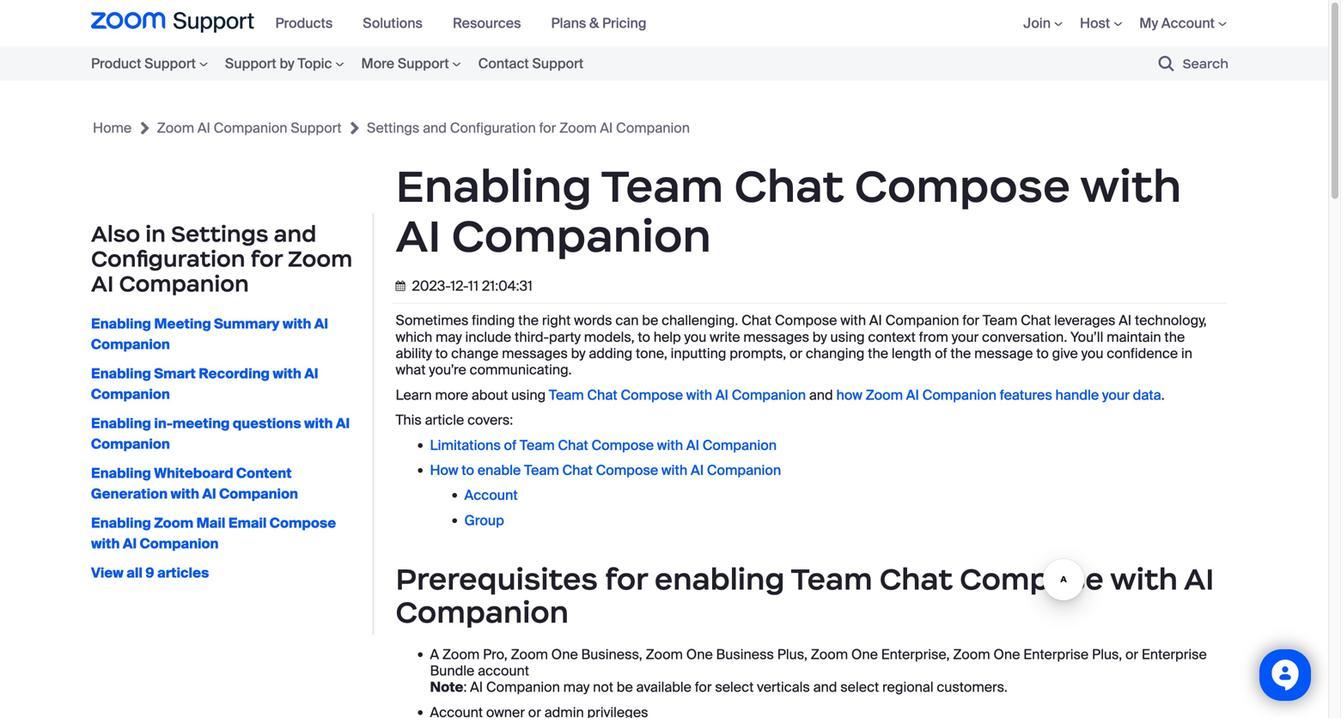 Task type: describe. For each thing, give the bounding box(es) containing it.
view all 9 articles
[[91, 564, 209, 582]]

challenging.
[[662, 312, 738, 330]]

support inside enabling team chat compose with ai companion 'main content'
[[291, 119, 342, 137]]

companion inside settings and configuration for zoom ai companion link
[[616, 119, 690, 137]]

settings and configuration for zoom ai companion
[[367, 119, 690, 137]]

support by topic link
[[216, 52, 353, 75]]

home link
[[93, 116, 132, 140]]

about
[[472, 386, 508, 404]]

include
[[465, 328, 511, 346]]

which
[[396, 328, 432, 346]]

contact
[[478, 55, 529, 73]]

team inside 'prerequisites for enabling team chat compose with ai companion'
[[791, 561, 873, 598]]

the right maintain
[[1165, 328, 1185, 346]]

write
[[710, 328, 740, 346]]

the left length
[[868, 345, 888, 363]]

this
[[396, 411, 422, 429]]

companion inside 'prerequisites for enabling team chat compose with ai companion'
[[396, 594, 569, 631]]

companion inside "a zoom pro, zoom one business, zoom one business plus, zoom one enterprise, zoom one enterprise plus, or enterprise bundle account note : ai companion may not be available for select verticals and select regional customers."
[[486, 679, 560, 697]]

changing
[[806, 345, 865, 363]]

group link
[[464, 511, 504, 530]]

ai inside "a zoom pro, zoom one business, zoom one business plus, zoom one enterprise, zoom one enterprise plus, or enterprise bundle account note : ai companion may not be available for select verticals and select regional customers."
[[470, 679, 483, 697]]

topic
[[298, 55, 332, 73]]

search button
[[1134, 46, 1237, 81]]

companion inside enabling team chat compose with ai companion
[[452, 208, 711, 264]]

or inside "a zoom pro, zoom one business, zoom one business plus, zoom one enterprise, zoom one enterprise plus, or enterprise bundle account note : ai companion may not be available for select verticals and select regional customers."
[[1126, 646, 1138, 664]]

ai inside enabling meeting summary with ai companion
[[314, 315, 328, 333]]

with inside enabling zoom mail email compose with ai companion
[[91, 535, 120, 553]]

settings and configuration for zoom ai companion link
[[367, 116, 690, 140]]

1 select from the left
[[715, 679, 754, 697]]

join
[[1024, 14, 1051, 32]]

communicating.
[[470, 361, 572, 379]]

a
[[430, 646, 439, 664]]

11
[[468, 277, 479, 295]]

with inside 'prerequisites for enabling team chat compose with ai companion'
[[1110, 561, 1178, 598]]

more
[[435, 386, 468, 404]]

enabling in-meeting questions with ai companion link
[[91, 415, 350, 453]]

0 horizontal spatial you
[[684, 328, 707, 346]]

support for contact support
[[532, 55, 584, 73]]

enabling
[[655, 561, 785, 598]]

ability
[[396, 345, 432, 363]]

1 horizontal spatial of
[[935, 345, 947, 363]]

plans & pricing link
[[551, 14, 659, 32]]

12-
[[450, 277, 468, 295]]

conversation.
[[982, 328, 1067, 346]]

questions
[[233, 415, 301, 433]]

more
[[361, 55, 394, 73]]

in inside the sometimes finding the right words can be challenging. chat compose with ai companion for team chat leverages ai technology, which may include third-party models, to help you write messages by using context from your conversation. you'll maintain the ability to change messages by adding tone, inputting prompts, or changing the length of the message to give you confidence in what you're communicating. learn more about using team chat compose with ai companion and how zoom ai companion features handle your data . this article covers: limitations of team chat compose with ai companion how to enable team chat compose with ai companion account group
[[1181, 345, 1192, 363]]

zoom ai companion support link
[[157, 116, 342, 140]]

smart
[[154, 365, 196, 383]]

ai inside enabling whiteboard content generation with ai companion
[[202, 485, 216, 503]]

or inside the sometimes finding the right words can be challenging. chat compose with ai companion for team chat leverages ai technology, which may include third-party models, to help you write messages by using context from your conversation. you'll maintain the ability to change messages by adding tone, inputting prompts, or changing the length of the message to give you confidence in what you're communicating. learn more about using team chat compose with ai companion and how zoom ai companion features handle your data . this article covers: limitations of team chat compose with ai companion how to enable team chat compose with ai companion account group
[[790, 345, 803, 363]]

the left right
[[518, 312, 539, 330]]

change
[[451, 345, 499, 363]]

recording
[[199, 365, 270, 383]]

companion inside enabling meeting summary with ai companion
[[91, 336, 170, 354]]

mail
[[196, 514, 225, 532]]

may inside "a zoom pro, zoom one business, zoom one business plus, zoom one enterprise, zoom one enterprise plus, or enterprise bundle account note : ai companion may not be available for select verticals and select regional customers."
[[563, 679, 590, 697]]

how zoom ai companion features handle your data link
[[836, 386, 1161, 404]]

with inside enabling team chat compose with ai companion
[[1080, 158, 1182, 215]]

&
[[589, 14, 599, 32]]

support for more support
[[398, 55, 449, 73]]

business
[[716, 646, 774, 664]]

account
[[478, 662, 529, 680]]

chat inside 'prerequisites for enabling team chat compose with ai companion'
[[880, 561, 953, 598]]

account inside the sometimes finding the right words can be challenging. chat compose with ai companion for team chat leverages ai technology, which may include third-party models, to help you write messages by using context from your conversation. you'll maintain the ability to change messages by adding tone, inputting prompts, or changing the length of the message to give you confidence in what you're communicating. learn more about using team chat compose with ai companion and how zoom ai companion features handle your data . this article covers: limitations of team chat compose with ai companion how to enable team chat compose with ai companion account group
[[464, 486, 518, 504]]

my account
[[1139, 14, 1215, 32]]

host
[[1080, 14, 1110, 32]]

learn
[[396, 386, 432, 404]]

.
[[1161, 386, 1165, 404]]

chat inside enabling team chat compose with ai companion
[[734, 158, 844, 215]]

enabling smart recording with ai companion
[[91, 365, 318, 404]]

available
[[636, 679, 692, 697]]

finding
[[472, 312, 515, 330]]

9
[[145, 564, 154, 582]]

verticals
[[757, 679, 810, 697]]

enabling whiteboard content generation with ai companion
[[91, 465, 298, 503]]

resources link
[[453, 14, 534, 32]]

you're
[[429, 361, 466, 379]]

2 horizontal spatial by
[[813, 328, 827, 346]]

give
[[1052, 345, 1078, 363]]

help
[[654, 328, 681, 346]]

4 one from the left
[[994, 646, 1020, 664]]

sometimes
[[396, 312, 469, 330]]

all
[[127, 564, 143, 582]]

to left the help
[[638, 328, 650, 346]]

and inside the also in settings and configuration for zoom ai companion
[[274, 220, 317, 248]]

search
[[1183, 55, 1229, 72]]

compose inside enabling zoom mail email compose with ai companion
[[270, 514, 336, 532]]

ai inside 'prerequisites for enabling team chat compose with ai companion'
[[1184, 561, 1214, 598]]

enabling in-meeting questions with ai companion
[[91, 415, 350, 453]]

2 one from the left
[[686, 646, 713, 664]]

what
[[396, 361, 426, 379]]

by inside support by topic link
[[280, 55, 294, 73]]

enabling smart recording with ai companion link
[[91, 365, 318, 404]]

not
[[593, 679, 613, 697]]

ai inside the enabling in-meeting questions with ai companion
[[336, 415, 350, 433]]

for inside the also in settings and configuration for zoom ai companion
[[251, 245, 283, 273]]

be inside the sometimes finding the right words can be challenging. chat compose with ai companion for team chat leverages ai technology, which may include third-party models, to help you write messages by using context from your conversation. you'll maintain the ability to change messages by adding tone, inputting prompts, or changing the length of the message to give you confidence in what you're communicating. learn more about using team chat compose with ai companion and how zoom ai companion features handle your data . this article covers: limitations of team chat compose with ai companion how to enable team chat compose with ai companion account group
[[642, 312, 658, 330]]

prerequisites for enabling team chat compose with ai companion
[[396, 561, 1214, 631]]

for down contact support
[[539, 119, 556, 137]]

enabling team chat compose with ai companion
[[396, 158, 1182, 264]]

zoom inside enabling zoom mail email compose with ai companion
[[154, 514, 193, 532]]

more support link
[[353, 52, 470, 75]]

view all 9 articles link
[[91, 564, 209, 582]]

pricing
[[602, 14, 646, 32]]

support for product support
[[144, 55, 196, 73]]

team chat compose with ai companion link
[[549, 386, 806, 404]]

companion inside enabling whiteboard content generation with ai companion
[[219, 485, 298, 503]]

right
[[542, 312, 571, 330]]

sometimes finding the right words can be challenging. chat compose with ai companion for team chat leverages ai technology, which may include third-party models, to help you write messages by using context from your conversation. you'll maintain the ability to change messages by adding tone, inputting prompts, or changing the length of the message to give you confidence in what you're communicating. learn more about using team chat compose with ai companion and how zoom ai companion features handle your data . this article covers: limitations of team chat compose with ai companion how to enable team chat compose with ai companion account group
[[396, 312, 1207, 530]]

pro,
[[483, 646, 507, 664]]

email
[[228, 514, 267, 532]]

contact support
[[478, 55, 584, 73]]

content
[[236, 465, 292, 483]]

enabling for enabling zoom mail email compose with ai companion
[[91, 514, 151, 532]]

to right how
[[462, 461, 474, 479]]

zoom inside the also in settings and configuration for zoom ai companion
[[288, 245, 353, 273]]

enabling zoom mail email compose with ai companion link
[[91, 514, 336, 553]]

how to enable team chat compose with ai companion link
[[430, 461, 781, 479]]

how
[[430, 461, 458, 479]]

my
[[1139, 14, 1158, 32]]

1 horizontal spatial using
[[830, 328, 865, 346]]

adding
[[589, 345, 633, 363]]



Task type: locate. For each thing, give the bounding box(es) containing it.
words
[[574, 312, 612, 330]]

support down plans
[[532, 55, 584, 73]]

1 horizontal spatial may
[[563, 679, 590, 697]]

1 horizontal spatial you
[[1081, 345, 1104, 363]]

menu bar containing product support
[[91, 46, 644, 81]]

0 horizontal spatial or
[[790, 345, 803, 363]]

by
[[280, 55, 294, 73], [813, 328, 827, 346], [571, 345, 586, 363]]

1 horizontal spatial account
[[1161, 14, 1215, 32]]

to
[[638, 328, 650, 346], [435, 345, 448, 363], [1036, 345, 1049, 363], [462, 461, 474, 479]]

how
[[836, 386, 862, 404]]

account up group link
[[464, 486, 518, 504]]

you'll
[[1071, 328, 1103, 346]]

your
[[952, 328, 979, 346], [1102, 386, 1130, 404]]

enabling inside enabling zoom mail email compose with ai companion
[[91, 514, 151, 532]]

the right from
[[951, 345, 971, 363]]

may up you're
[[436, 328, 462, 346]]

with inside enabling meeting summary with ai companion
[[283, 315, 311, 333]]

ai inside enabling zoom mail email compose with ai companion
[[123, 535, 137, 553]]

host link
[[1080, 14, 1122, 32]]

in down technology,
[[1181, 345, 1192, 363]]

to right 'ability'
[[435, 345, 448, 363]]

0 horizontal spatial plus,
[[777, 646, 808, 664]]

to left "give"
[[1036, 345, 1049, 363]]

0 vertical spatial using
[[830, 328, 865, 346]]

enabling down generation
[[91, 514, 151, 532]]

using left context
[[830, 328, 865, 346]]

0 horizontal spatial your
[[952, 328, 979, 346]]

zoom
[[157, 119, 194, 137], [559, 119, 597, 137], [288, 245, 353, 273], [866, 386, 903, 404], [154, 514, 193, 532], [442, 646, 480, 664], [511, 646, 548, 664], [646, 646, 683, 664], [811, 646, 848, 664], [953, 646, 990, 664]]

with inside the enabling smart recording with ai companion
[[273, 365, 301, 383]]

group
[[464, 511, 504, 530]]

bundle
[[430, 662, 475, 680]]

0 horizontal spatial in
[[145, 220, 166, 248]]

one
[[551, 646, 578, 664], [686, 646, 713, 664], [851, 646, 878, 664], [994, 646, 1020, 664]]

tone,
[[636, 345, 667, 363]]

1 horizontal spatial select
[[840, 679, 879, 697]]

1 enterprise from the left
[[1024, 646, 1089, 664]]

companion inside the also in settings and configuration for zoom ai companion
[[119, 270, 249, 298]]

models,
[[584, 328, 635, 346]]

note
[[430, 679, 463, 697]]

limitations
[[430, 436, 501, 454]]

1 horizontal spatial or
[[1126, 646, 1138, 664]]

messages right write
[[743, 328, 809, 346]]

and inside settings and configuration for zoom ai companion link
[[423, 119, 447, 137]]

enabling for enabling in-meeting questions with ai companion
[[91, 415, 151, 433]]

you right "give"
[[1081, 345, 1104, 363]]

configuration up 'meeting'
[[91, 245, 245, 273]]

0 vertical spatial in
[[145, 220, 166, 248]]

compose inside enabling team chat compose with ai companion
[[855, 158, 1071, 215]]

also
[[91, 220, 140, 248]]

may left "not"
[[563, 679, 590, 697]]

1 vertical spatial in
[[1181, 345, 1192, 363]]

your left data on the bottom of the page
[[1102, 386, 1130, 404]]

enabling for enabling whiteboard content generation with ai companion
[[91, 465, 151, 483]]

select down business at the right of the page
[[715, 679, 754, 697]]

products
[[275, 14, 333, 32]]

compose
[[855, 158, 1071, 215], [775, 312, 837, 330], [621, 386, 683, 404], [591, 436, 654, 454], [596, 461, 658, 479], [270, 514, 336, 532], [960, 561, 1104, 598]]

enabling left in-
[[91, 415, 151, 433]]

0 horizontal spatial select
[[715, 679, 754, 697]]

1 horizontal spatial enterprise
[[1142, 646, 1207, 664]]

or
[[790, 345, 803, 363], [1126, 646, 1138, 664]]

messages
[[743, 328, 809, 346], [502, 345, 568, 363]]

ai inside the enabling smart recording with ai companion
[[304, 365, 318, 383]]

plans
[[551, 14, 586, 32]]

2023-
[[412, 277, 450, 295]]

1 horizontal spatial your
[[1102, 386, 1130, 404]]

data
[[1133, 386, 1161, 404]]

be right "not"
[[617, 679, 633, 697]]

1 horizontal spatial plus,
[[1092, 646, 1122, 664]]

zoom inside the sometimes finding the right words can be challenging. chat compose with ai companion for team chat leverages ai technology, which may include third-party models, to help you write messages by using context from your conversation. you'll maintain the ability to change messages by adding tone, inputting prompts, or changing the length of the message to give you confidence in what you're communicating. learn more about using team chat compose with ai companion and how zoom ai companion features handle your data . this article covers: limitations of team chat compose with ai companion how to enable team chat compose with ai companion account group
[[866, 386, 903, 404]]

context
[[868, 328, 916, 346]]

enabling whiteboard content generation with ai companion link
[[91, 465, 298, 503]]

you
[[684, 328, 707, 346], [1081, 345, 1104, 363]]

zoom support image
[[91, 12, 254, 34]]

0 horizontal spatial by
[[280, 55, 294, 73]]

2 enterprise from the left
[[1142, 646, 1207, 664]]

0 horizontal spatial enterprise
[[1024, 646, 1089, 664]]

0 vertical spatial be
[[642, 312, 658, 330]]

team
[[601, 158, 724, 215], [983, 312, 1018, 330], [549, 386, 584, 404], [520, 436, 555, 454], [524, 461, 559, 479], [791, 561, 873, 598]]

meeting
[[154, 315, 211, 333]]

for inside the sometimes finding the right words can be challenging. chat compose with ai companion for team chat leverages ai technology, which may include third-party models, to help you write messages by using context from your conversation. you'll maintain the ability to change messages by adding tone, inputting prompts, or changing the length of the message to give you confidence in what you're communicating. learn more about using team chat compose with ai companion and how zoom ai companion features handle your data . this article covers: limitations of team chat compose with ai companion how to enable team chat compose with ai companion account group
[[963, 312, 980, 330]]

and inside the sometimes finding the right words can be challenging. chat compose with ai companion for team chat leverages ai technology, which may include third-party models, to help you write messages by using context from your conversation. you'll maintain the ability to change messages by adding tone, inputting prompts, or changing the length of the message to give you confidence in what you're communicating. learn more about using team chat compose with ai companion and how zoom ai companion features handle your data . this article covers: limitations of team chat compose with ai companion how to enable team chat compose with ai companion account group
[[809, 386, 833, 404]]

enabling zoom mail email compose with ai companion
[[91, 514, 336, 553]]

0 horizontal spatial account
[[464, 486, 518, 504]]

configuration down contact on the left top
[[450, 119, 536, 137]]

length
[[892, 345, 932, 363]]

compose inside 'prerequisites for enabling team chat compose with ai companion'
[[960, 561, 1104, 598]]

using down communicating.
[[511, 386, 546, 404]]

enabling inside the enabling smart recording with ai companion
[[91, 365, 151, 383]]

for up summary
[[251, 245, 283, 273]]

search image
[[1159, 56, 1174, 71], [1159, 56, 1174, 71]]

ai inside the also in settings and configuration for zoom ai companion
[[91, 270, 114, 298]]

maintain
[[1107, 328, 1161, 346]]

1 plus, from the left
[[777, 646, 808, 664]]

summary
[[214, 315, 280, 333]]

account link
[[464, 486, 518, 504]]

by right prompts,
[[813, 328, 827, 346]]

1 vertical spatial using
[[511, 386, 546, 404]]

a zoom pro, zoom one business, zoom one business plus, zoom one enterprise, zoom one enterprise plus, or enterprise bundle account note : ai companion may not be available for select verticals and select regional customers.
[[430, 646, 1207, 697]]

whiteboard
[[154, 465, 233, 483]]

be inside "a zoom pro, zoom one business, zoom one business plus, zoom one enterprise, zoom one enterprise plus, or enterprise bundle account note : ai companion may not be available for select verticals and select regional customers."
[[617, 679, 633, 697]]

regional
[[882, 679, 934, 697]]

settings inside the also in settings and configuration for zoom ai companion
[[171, 220, 269, 248]]

1 horizontal spatial be
[[642, 312, 658, 330]]

enabling for enabling meeting summary with ai companion
[[91, 315, 151, 333]]

view
[[91, 564, 124, 582]]

may inside the sometimes finding the right words can be challenging. chat compose with ai companion for team chat leverages ai technology, which may include third-party models, to help you write messages by using context from your conversation. you'll maintain the ability to change messages by adding tone, inputting prompts, or changing the length of the message to give you confidence in what you're communicating. learn more about using team chat compose with ai companion and how zoom ai companion features handle your data . this article covers: limitations of team chat compose with ai companion how to enable team chat compose with ai companion account group
[[436, 328, 462, 346]]

companion inside 'zoom ai companion support' link
[[214, 119, 287, 137]]

1 one from the left
[[551, 646, 578, 664]]

in inside the also in settings and configuration for zoom ai companion
[[145, 220, 166, 248]]

technology,
[[1135, 312, 1207, 330]]

one left business at the right of the page
[[686, 646, 713, 664]]

configuration inside the also in settings and configuration for zoom ai companion
[[91, 245, 245, 273]]

1 vertical spatial configuration
[[91, 245, 245, 273]]

enabling team chat compose with ai companion main content
[[0, 81, 1328, 718]]

chat
[[734, 158, 844, 215], [742, 312, 772, 330], [1021, 312, 1051, 330], [587, 386, 617, 404], [558, 436, 588, 454], [562, 461, 593, 479], [880, 561, 953, 598]]

enabling inside the enabling in-meeting questions with ai companion
[[91, 415, 151, 433]]

0 vertical spatial account
[[1161, 14, 1215, 32]]

menu bar containing products
[[267, 0, 668, 46]]

enabling left 'meeting'
[[91, 315, 151, 333]]

one up "customers."
[[994, 646, 1020, 664]]

3 one from the left
[[851, 646, 878, 664]]

one left business,
[[551, 646, 578, 664]]

enabling up generation
[[91, 465, 151, 483]]

1 vertical spatial may
[[563, 679, 590, 697]]

enabling inside enabling meeting summary with ai companion
[[91, 315, 151, 333]]

2023-12-11 21:04:31
[[412, 277, 533, 295]]

product support link
[[91, 52, 216, 75]]

products link
[[275, 14, 346, 32]]

you right the help
[[684, 328, 707, 346]]

select left the regional
[[840, 679, 879, 697]]

1 vertical spatial of
[[504, 436, 517, 454]]

party
[[549, 328, 581, 346]]

inputting
[[671, 345, 726, 363]]

and inside "a zoom pro, zoom one business, zoom one business plus, zoom one enterprise, zoom one enterprise plus, or enterprise bundle account note : ai companion may not be available for select verticals and select regional customers."
[[813, 679, 837, 697]]

1 horizontal spatial configuration
[[450, 119, 536, 137]]

0 horizontal spatial using
[[511, 386, 546, 404]]

in
[[145, 220, 166, 248], [1181, 345, 1192, 363]]

0 horizontal spatial messages
[[502, 345, 568, 363]]

settings
[[367, 119, 420, 137], [171, 220, 269, 248]]

my account link
[[1139, 14, 1227, 32]]

of
[[935, 345, 947, 363], [504, 436, 517, 454]]

with inside the enabling in-meeting questions with ai companion
[[304, 415, 333, 433]]

more support
[[361, 55, 449, 73]]

account right my
[[1161, 14, 1215, 32]]

0 vertical spatial settings
[[367, 119, 420, 137]]

also in settings and configuration for zoom ai companion
[[91, 220, 353, 298]]

can
[[615, 312, 639, 330]]

support by topic
[[225, 55, 332, 73]]

1 horizontal spatial by
[[571, 345, 586, 363]]

companion inside the enabling smart recording with ai companion
[[91, 386, 170, 404]]

0 vertical spatial your
[[952, 328, 979, 346]]

for right from
[[963, 312, 980, 330]]

0 horizontal spatial settings
[[171, 220, 269, 248]]

prerequisites
[[396, 561, 598, 598]]

for inside "a zoom pro, zoom one business, zoom one business plus, zoom one enterprise, zoom one enterprise plus, or enterprise bundle account note : ai companion may not be available for select verticals and select regional customers."
[[695, 679, 712, 697]]

1 horizontal spatial messages
[[743, 328, 809, 346]]

support
[[144, 55, 196, 73], [225, 55, 276, 73], [398, 55, 449, 73], [532, 55, 584, 73], [291, 119, 342, 137]]

0 vertical spatial of
[[935, 345, 947, 363]]

by left the adding
[[571, 345, 586, 363]]

ai
[[198, 119, 210, 137], [600, 119, 613, 137], [396, 208, 441, 264], [91, 270, 114, 298], [869, 312, 882, 330], [1119, 312, 1132, 330], [314, 315, 328, 333], [304, 365, 318, 383], [716, 386, 729, 404], [906, 386, 919, 404], [336, 415, 350, 433], [686, 436, 699, 454], [691, 461, 704, 479], [202, 485, 216, 503], [123, 535, 137, 553], [1184, 561, 1214, 598], [470, 679, 483, 697]]

one left enterprise,
[[851, 646, 878, 664]]

third-
[[515, 328, 549, 346]]

2 plus, from the left
[[1092, 646, 1122, 664]]

companion inside the enabling in-meeting questions with ai companion
[[91, 435, 170, 453]]

calendar image
[[396, 280, 409, 291]]

ai inside enabling team chat compose with ai companion
[[396, 208, 441, 264]]

0 horizontal spatial configuration
[[91, 245, 245, 273]]

with
[[1080, 158, 1182, 215], [840, 312, 866, 330], [283, 315, 311, 333], [273, 365, 301, 383], [686, 386, 712, 404], [304, 415, 333, 433], [657, 436, 683, 454], [661, 461, 688, 479], [171, 485, 199, 503], [91, 535, 120, 553], [1110, 561, 1178, 598]]

by left the topic
[[280, 55, 294, 73]]

with inside enabling whiteboard content generation with ai companion
[[171, 485, 199, 503]]

2 select from the left
[[840, 679, 879, 697]]

1 horizontal spatial settings
[[367, 119, 420, 137]]

features
[[1000, 386, 1052, 404]]

zoom ai companion support
[[157, 119, 342, 137]]

enterprise,
[[881, 646, 950, 664]]

the
[[518, 312, 539, 330], [1165, 328, 1185, 346], [868, 345, 888, 363], [951, 345, 971, 363]]

enabling for enabling smart recording with ai companion
[[91, 365, 151, 383]]

prompts,
[[730, 345, 786, 363]]

enabling inside enabling whiteboard content generation with ai companion
[[91, 465, 151, 483]]

messages down right
[[502, 345, 568, 363]]

contact support link
[[470, 52, 592, 75]]

enabling for enabling team chat compose with ai companion
[[396, 158, 592, 215]]

for inside 'prerequisites for enabling team chat compose with ai companion'
[[605, 561, 648, 598]]

may
[[436, 328, 462, 346], [563, 679, 590, 697]]

0 vertical spatial may
[[436, 328, 462, 346]]

for up business,
[[605, 561, 648, 598]]

1 vertical spatial settings
[[171, 220, 269, 248]]

enabling meeting summary with ai companion link
[[91, 315, 328, 354]]

support right more
[[398, 55, 449, 73]]

team inside enabling team chat compose with ai companion
[[601, 158, 724, 215]]

in right also
[[145, 220, 166, 248]]

of right length
[[935, 345, 947, 363]]

1 vertical spatial account
[[464, 486, 518, 504]]

your right from
[[952, 328, 979, 346]]

support left the topic
[[225, 55, 276, 73]]

0 horizontal spatial may
[[436, 328, 462, 346]]

of up enable
[[504, 436, 517, 454]]

in-
[[154, 415, 173, 433]]

leverages
[[1054, 312, 1116, 330]]

product
[[91, 55, 141, 73]]

enabling meeting summary with ai companion
[[91, 315, 328, 354]]

1 horizontal spatial in
[[1181, 345, 1192, 363]]

solutions link
[[363, 14, 436, 32]]

support down the topic
[[291, 119, 342, 137]]

0 horizontal spatial be
[[617, 679, 633, 697]]

customers.
[[937, 679, 1008, 697]]

0 horizontal spatial of
[[504, 436, 517, 454]]

1 vertical spatial be
[[617, 679, 633, 697]]

enabling left smart
[[91, 365, 151, 383]]

0 vertical spatial or
[[790, 345, 803, 363]]

support down zoom support image
[[144, 55, 196, 73]]

enabling inside enabling team chat compose with ai companion
[[396, 158, 592, 215]]

1 vertical spatial your
[[1102, 386, 1130, 404]]

select
[[715, 679, 754, 697], [840, 679, 879, 697]]

menu bar
[[267, 0, 668, 46], [998, 0, 1237, 46], [91, 46, 644, 81]]

enabling down the settings and configuration for zoom ai companion on the top of the page
[[396, 158, 592, 215]]

menu bar containing join
[[998, 0, 1237, 46]]

1 vertical spatial or
[[1126, 646, 1138, 664]]

companion inside enabling zoom mail email compose with ai companion
[[140, 535, 219, 553]]

be right can
[[642, 312, 658, 330]]

0 vertical spatial configuration
[[450, 119, 536, 137]]

for right available
[[695, 679, 712, 697]]

:
[[463, 679, 467, 697]]



Task type: vqa. For each thing, say whether or not it's contained in the screenshot.
Enabling Whiteboard Content Generation with AI Companion link
yes



